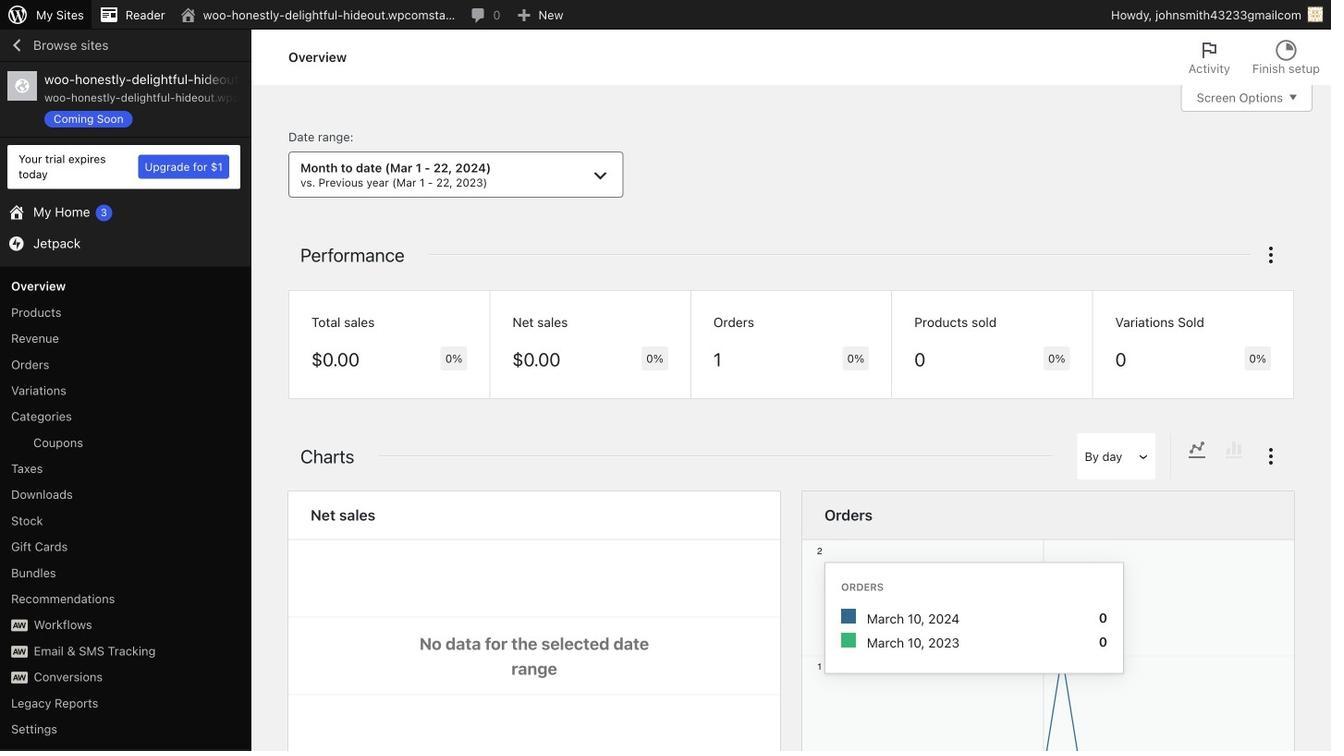 Task type: locate. For each thing, give the bounding box(es) containing it.
0 vertical spatial automatewoo element
[[11, 620, 28, 632]]

2 vertical spatial automatewoo element
[[11, 672, 28, 684]]

automatewoo element
[[11, 620, 28, 632], [11, 646, 28, 658], [11, 672, 28, 684]]

choose which charts to display image
[[1260, 446, 1282, 468]]

tab list
[[1178, 30, 1331, 85]]

2 automatewoo element from the top
[[11, 646, 28, 658]]

1 vertical spatial automatewoo element
[[11, 646, 28, 658]]

1 automatewoo element from the top
[[11, 620, 28, 632]]

toolbar navigation
[[0, 0, 1331, 33]]

3 automatewoo element from the top
[[11, 672, 28, 684]]

menu bar
[[1171, 434, 1260, 480]]

main menu navigation
[[0, 30, 251, 752]]



Task type: vqa. For each thing, say whether or not it's contained in the screenshot.
'block: product details section description' "document"
no



Task type: describe. For each thing, give the bounding box(es) containing it.
line chart image
[[1186, 439, 1208, 461]]

bar chart image
[[1223, 439, 1245, 461]]

choose which analytics to display and the section name image
[[1260, 244, 1282, 266]]

performance indicators menu
[[288, 290, 1294, 400]]



